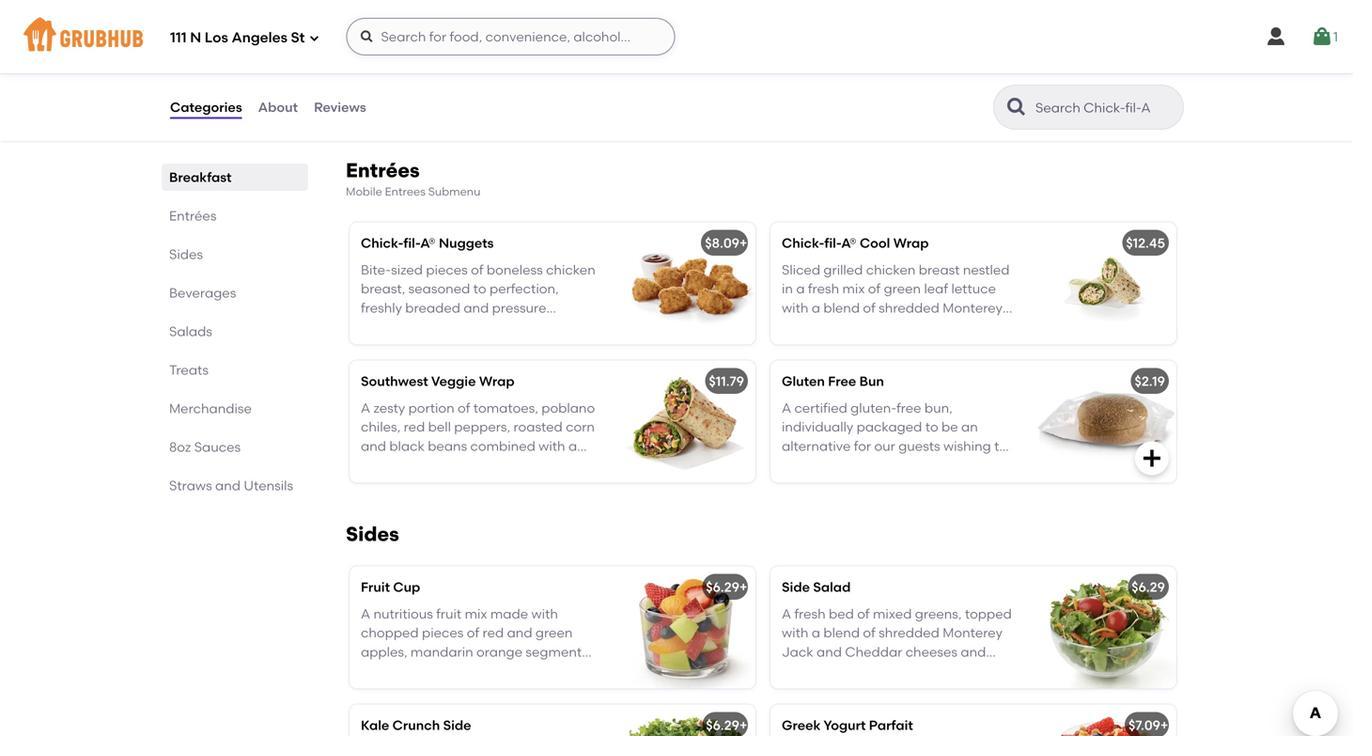 Task type: locate. For each thing, give the bounding box(es) containing it.
n
[[190, 29, 201, 46]]

breakfast up "reviews"
[[361, 76, 424, 92]]

0 horizontal spatial fil-
[[404, 235, 420, 251]]

$6.29 +
[[706, 579, 748, 595], [706, 718, 748, 734]]

entrées inside entrées mobile entrees submenu
[[346, 158, 420, 182]]

about button
[[257, 73, 299, 141]]

chick-fil-a® cool wrap image
[[1036, 223, 1177, 345]]

southwest veggie wrap image
[[615, 361, 756, 483]]

sides
[[169, 246, 203, 262], [346, 522, 399, 546]]

0 horizontal spatial breakfast
[[169, 169, 232, 185]]

nuggets
[[439, 235, 494, 251]]

$6.29 for $7.09
[[706, 718, 740, 734]]

beverages tab
[[169, 283, 301, 303]]

parfait
[[870, 718, 914, 734]]

treats tab
[[169, 360, 301, 380]]

1 vertical spatial $6.29 +
[[706, 718, 748, 734]]

1 horizontal spatial breakfast
[[361, 76, 424, 92]]

entrées up mobile
[[346, 158, 420, 182]]

0 horizontal spatial chick-
[[361, 235, 404, 251]]

1 vertical spatial side
[[443, 718, 472, 734]]

$7.09
[[1129, 718, 1161, 734]]

1 vertical spatial sides
[[346, 522, 399, 546]]

1 horizontal spatial entrées
[[346, 158, 420, 182]]

chick- down mobile
[[361, 235, 404, 251]]

0 vertical spatial side
[[782, 579, 810, 595]]

breakfast for breakfast breads
[[361, 76, 424, 92]]

$7.09 +
[[1129, 718, 1169, 734]]

1 vertical spatial entrées
[[169, 208, 217, 224]]

chick-
[[361, 235, 404, 251], [782, 235, 825, 251]]

svg image
[[1266, 25, 1288, 48], [1312, 25, 1334, 48]]

0 horizontal spatial sides
[[169, 246, 203, 262]]

kale crunch side image
[[615, 705, 756, 736]]

entrées tab
[[169, 206, 301, 226]]

entrees
[[385, 185, 426, 198]]

a® left cool
[[842, 235, 857, 251]]

side left salad
[[782, 579, 810, 595]]

8oz sauces tab
[[169, 437, 301, 457]]

svg image
[[360, 29, 375, 44], [309, 32, 320, 44], [1141, 447, 1164, 470]]

fruit cup image
[[615, 0, 756, 47], [615, 567, 756, 689]]

0 vertical spatial $6.29 +
[[706, 579, 748, 595]]

1 horizontal spatial a®
[[842, 235, 857, 251]]

fruit cup image up kale crunch side image
[[615, 567, 756, 689]]

sauces
[[194, 439, 241, 455]]

sides up 'beverages'
[[169, 246, 203, 262]]

0 horizontal spatial svg image
[[309, 32, 320, 44]]

+ for $6.29
[[740, 579, 748, 595]]

greek yogurt parfait
[[782, 718, 914, 734]]

0 vertical spatial fruit cup image
[[615, 0, 756, 47]]

breakfast breads
[[361, 76, 472, 92]]

entrées inside tab
[[169, 208, 217, 224]]

reviews
[[314, 99, 366, 115]]

side right crunch
[[443, 718, 472, 734]]

entrées down breakfast tab
[[169, 208, 217, 224]]

gluten
[[782, 373, 825, 389]]

1 vertical spatial breakfast
[[169, 169, 232, 185]]

1 horizontal spatial fil-
[[825, 235, 842, 251]]

submenu
[[429, 185, 481, 198]]

utensils
[[244, 478, 293, 494]]

2 fil- from the left
[[825, 235, 842, 251]]

beverages
[[169, 285, 236, 301]]

8oz
[[169, 439, 191, 455]]

+ for $12.45
[[740, 235, 748, 251]]

wrap
[[894, 235, 929, 251], [479, 373, 515, 389]]

$6.29 + for $7.09
[[706, 718, 748, 734]]

a®
[[420, 235, 436, 251], [842, 235, 857, 251]]

side
[[782, 579, 810, 595], [443, 718, 472, 734]]

$6.29 + for $6.29
[[706, 579, 748, 595]]

entrées for entrées
[[169, 208, 217, 224]]

2 a® from the left
[[842, 235, 857, 251]]

straws and utensils tab
[[169, 476, 301, 496]]

wrap right the veggie
[[479, 373, 515, 389]]

1 horizontal spatial svg image
[[1312, 25, 1334, 48]]

fil- for nuggets
[[404, 235, 420, 251]]

about
[[258, 99, 298, 115]]

111
[[170, 29, 187, 46]]

1 horizontal spatial chick-
[[782, 235, 825, 251]]

entrées
[[346, 158, 420, 182], [169, 208, 217, 224]]

fruit cup image up '$2.59'
[[615, 0, 756, 47]]

1 horizontal spatial side
[[782, 579, 810, 595]]

0 vertical spatial entrées
[[346, 158, 420, 182]]

merchandise
[[169, 401, 252, 417]]

2 $6.29 + from the top
[[706, 718, 748, 734]]

0 vertical spatial sides
[[169, 246, 203, 262]]

svg image right st
[[309, 32, 320, 44]]

los
[[205, 29, 228, 46]]

0 horizontal spatial a®
[[420, 235, 436, 251]]

$6.29 + left greek
[[706, 718, 748, 734]]

fruit
[[361, 579, 390, 595]]

0 vertical spatial breakfast
[[361, 76, 424, 92]]

sides up fruit
[[346, 522, 399, 546]]

1 fil- from the left
[[404, 235, 420, 251]]

sides tab
[[169, 244, 301, 264]]

1 chick- from the left
[[361, 235, 404, 251]]

breakfast inside breakfast tab
[[169, 169, 232, 185]]

1
[[1334, 29, 1339, 45]]

2 horizontal spatial svg image
[[1141, 447, 1164, 470]]

svg image down $2.19
[[1141, 447, 1164, 470]]

breakfast
[[361, 76, 424, 92], [169, 169, 232, 185]]

fruit cup
[[361, 579, 421, 595]]

chick- for chick-fil-a® nuggets
[[361, 235, 404, 251]]

Search Chick-fil-A search field
[[1034, 99, 1178, 117]]

0 horizontal spatial wrap
[[479, 373, 515, 389]]

+
[[739, 74, 747, 90], [740, 235, 748, 251], [740, 579, 748, 595], [740, 718, 748, 734], [1161, 718, 1169, 734]]

free
[[829, 373, 857, 389]]

fil- for cool
[[825, 235, 842, 251]]

southwest
[[361, 373, 428, 389]]

1 vertical spatial fruit cup image
[[615, 567, 756, 689]]

breakfast up entrées tab
[[169, 169, 232, 185]]

merchandise tab
[[169, 399, 301, 418]]

a® for cool
[[842, 235, 857, 251]]

2 svg image from the left
[[1312, 25, 1334, 48]]

breads
[[427, 76, 472, 92]]

fil- left cool
[[825, 235, 842, 251]]

fil-
[[404, 235, 420, 251], [825, 235, 842, 251]]

chick- for chick-fil-a® cool wrap
[[782, 235, 825, 251]]

0 vertical spatial wrap
[[894, 235, 929, 251]]

st
[[291, 29, 305, 46]]

chick- left cool
[[782, 235, 825, 251]]

111 n los angeles st
[[170, 29, 305, 46]]

fil- down entrees
[[404, 235, 420, 251]]

straws and utensils
[[169, 478, 293, 494]]

a® left nuggets on the top left of the page
[[420, 235, 436, 251]]

salads
[[169, 323, 212, 339]]

0 horizontal spatial svg image
[[1266, 25, 1288, 48]]

svg image up breakfast breads
[[360, 29, 375, 44]]

$6.29 + left side salad
[[706, 579, 748, 595]]

veggie
[[431, 373, 476, 389]]

greek yogurt parfait image
[[1036, 705, 1177, 736]]

main navigation navigation
[[0, 0, 1354, 73]]

$6.29
[[706, 579, 740, 595], [1132, 579, 1166, 595], [706, 718, 740, 734]]

wrap right cool
[[894, 235, 929, 251]]

1 a® from the left
[[420, 235, 436, 251]]

0 horizontal spatial entrées
[[169, 208, 217, 224]]

1 $6.29 + from the top
[[706, 579, 748, 595]]

yogurt
[[824, 718, 866, 734]]

kale
[[361, 718, 390, 734]]

2 chick- from the left
[[782, 235, 825, 251]]

0 horizontal spatial side
[[443, 718, 472, 734]]



Task type: describe. For each thing, give the bounding box(es) containing it.
crunch
[[393, 718, 440, 734]]

8oz sauces
[[169, 439, 241, 455]]

search icon image
[[1006, 96, 1029, 118]]

breakfast for breakfast
[[169, 169, 232, 185]]

sides inside sides tab
[[169, 246, 203, 262]]

mobile
[[346, 185, 382, 198]]

breakfast tab
[[169, 167, 301, 187]]

southwest veggie wrap
[[361, 373, 515, 389]]

1 button
[[1312, 20, 1339, 54]]

$12.45
[[1127, 235, 1166, 251]]

reviews button
[[313, 73, 367, 141]]

side salad image
[[1036, 567, 1177, 689]]

1 fruit cup image from the top
[[615, 0, 756, 47]]

cool
[[860, 235, 891, 251]]

1 vertical spatial wrap
[[479, 373, 515, 389]]

$2.59
[[706, 74, 739, 90]]

side salad
[[782, 579, 851, 595]]

1 horizontal spatial svg image
[[360, 29, 375, 44]]

greek
[[782, 718, 821, 734]]

$2.19
[[1135, 373, 1166, 389]]

+ for $7.09
[[740, 718, 748, 734]]

1 horizontal spatial wrap
[[894, 235, 929, 251]]

svg image inside 1 "button"
[[1312, 25, 1334, 48]]

categories button
[[169, 73, 243, 141]]

treats
[[169, 362, 209, 378]]

gluten free bun image
[[1036, 361, 1177, 483]]

salads tab
[[169, 322, 301, 341]]

gluten free bun
[[782, 373, 885, 389]]

entrées for entrées mobile entrees submenu
[[346, 158, 420, 182]]

2 fruit cup image from the top
[[615, 567, 756, 689]]

$11.79
[[709, 373, 745, 389]]

$6.29 for $6.29
[[706, 579, 740, 595]]

salad
[[814, 579, 851, 595]]

categories
[[170, 99, 242, 115]]

kale crunch side
[[361, 718, 472, 734]]

bun
[[860, 373, 885, 389]]

straws
[[169, 478, 212, 494]]

and
[[215, 478, 241, 494]]

$8.09 +
[[705, 235, 748, 251]]

a® for nuggets
[[420, 235, 436, 251]]

$2.59 +
[[706, 74, 747, 90]]

entrées mobile entrees submenu
[[346, 158, 481, 198]]

chick-fil-a® cool wrap
[[782, 235, 929, 251]]

cup
[[393, 579, 421, 595]]

angeles
[[232, 29, 288, 46]]

chick-fil-a® nuggets
[[361, 235, 494, 251]]

1 horizontal spatial sides
[[346, 522, 399, 546]]

Search for food, convenience, alcohol... search field
[[346, 18, 676, 55]]

$8.09
[[705, 235, 740, 251]]

1 svg image from the left
[[1266, 25, 1288, 48]]

chick-fil-a® nuggets image
[[615, 223, 756, 345]]



Task type: vqa. For each thing, say whether or not it's contained in the screenshot.
Yogurt at the right bottom
yes



